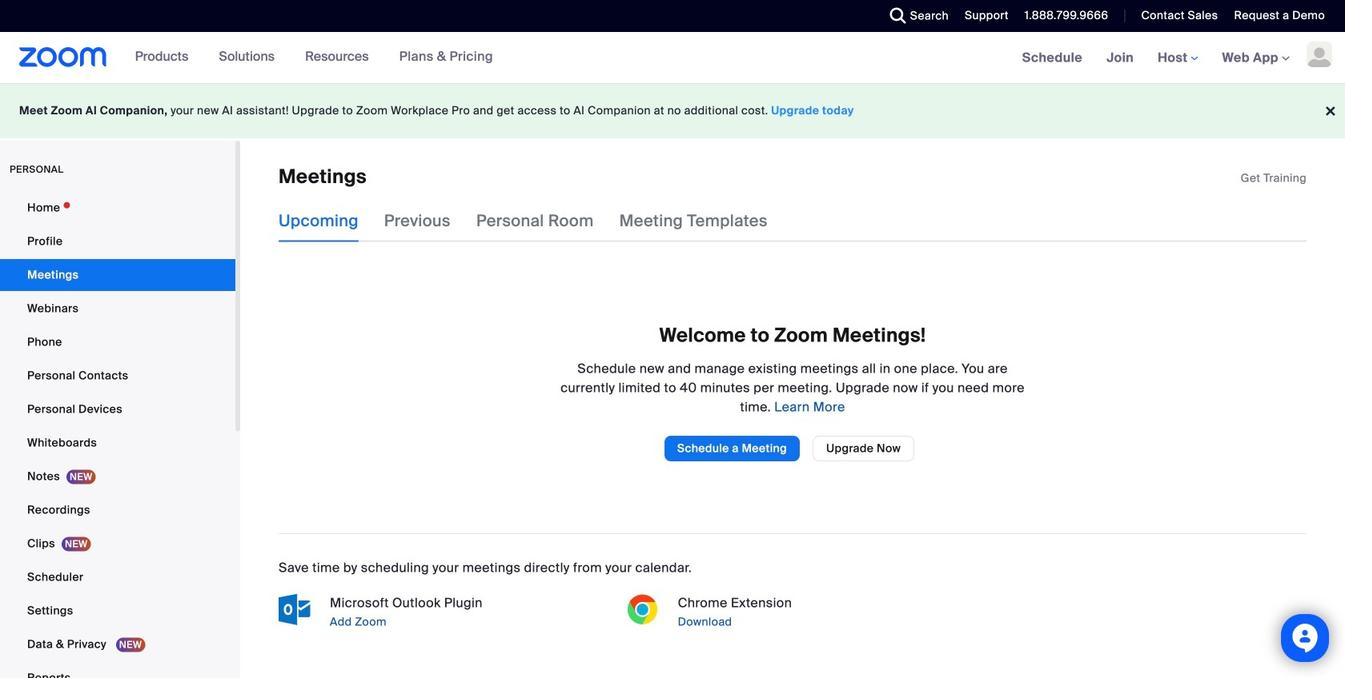Task type: describe. For each thing, give the bounding box(es) containing it.
tabs of meeting tab list
[[279, 200, 793, 242]]

product information navigation
[[123, 32, 505, 83]]

zoom logo image
[[19, 47, 107, 67]]



Task type: locate. For each thing, give the bounding box(es) containing it.
application
[[1241, 171, 1307, 187]]

meetings navigation
[[1010, 32, 1345, 84]]

profile picture image
[[1307, 42, 1332, 67]]

personal menu menu
[[0, 192, 235, 679]]

banner
[[0, 32, 1345, 84]]

footer
[[0, 83, 1345, 139]]



Task type: vqa. For each thing, say whether or not it's contained in the screenshot.
The Add image to the left
no



